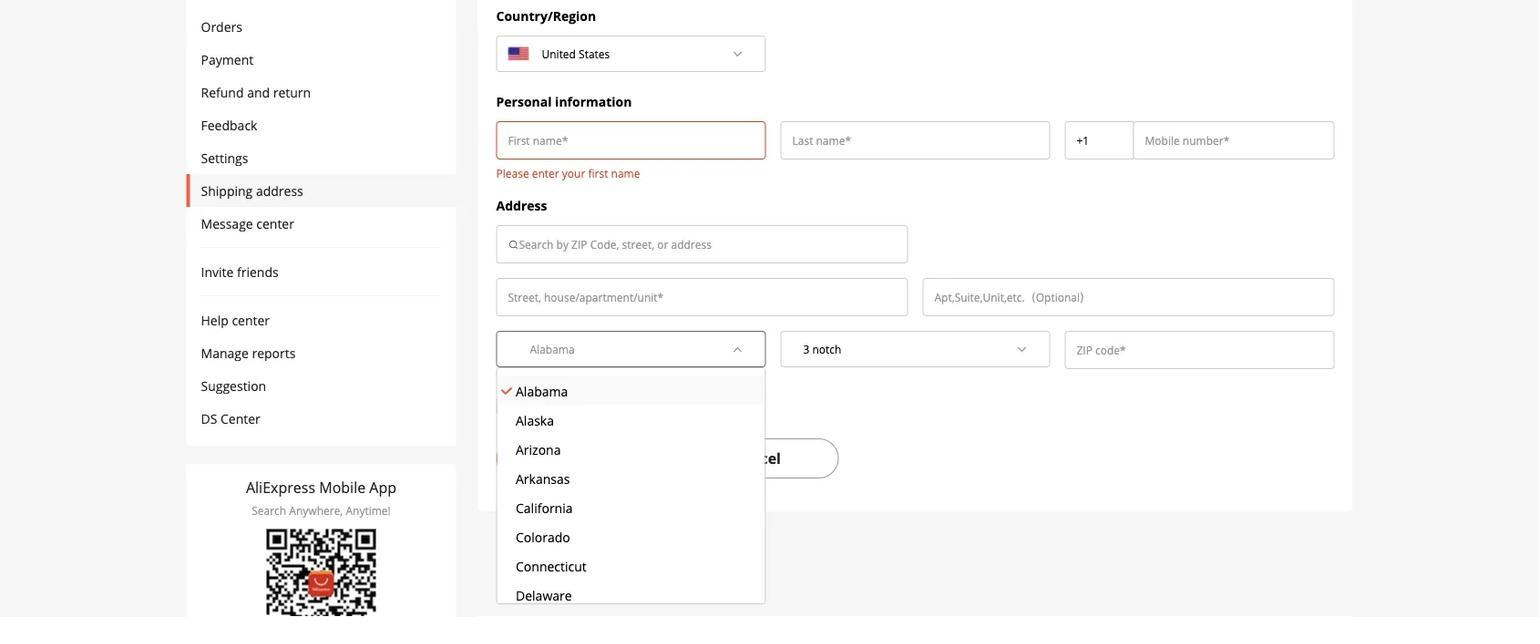 Task type: describe. For each thing, give the bounding box(es) containing it.
alaska
[[516, 412, 554, 430]]

payment
[[201, 51, 254, 68]]

personal information
[[496, 93, 632, 110]]

orders
[[201, 18, 242, 35]]

anywhere,
[[289, 503, 343, 518]]

Mobile number* field
[[1146, 131, 1323, 150]]

message
[[201, 215, 253, 232]]

arkansas
[[516, 471, 570, 488]]

Street, house/apartment/unit* field
[[508, 288, 897, 306]]

personal
[[496, 93, 552, 110]]

anytime!
[[346, 503, 391, 518]]

feedback
[[201, 116, 257, 134]]

connecticut
[[516, 558, 586, 576]]

Alabama field
[[519, 334, 722, 365]]

default
[[560, 397, 602, 414]]

3 notch
[[804, 341, 842, 356]]

your
[[562, 165, 586, 181]]

first
[[589, 165, 609, 181]]

alabama
[[516, 383, 568, 400]]

message center
[[201, 215, 294, 232]]

colorado
[[516, 529, 570, 546]]

please enter your first name row
[[489, 121, 1343, 181]]

friends
[[237, 263, 279, 280]]

united states
[[542, 46, 610, 61]]

1 arrow down image from the left
[[733, 344, 744, 355]]

please enter your first name
[[496, 165, 641, 181]]

cancel
[[733, 449, 781, 468]]

as
[[544, 397, 557, 414]]

aliexpress mobile app search anywhere, anytime!
[[246, 478, 397, 518]]

ds
[[201, 410, 217, 427]]

california
[[516, 500, 573, 517]]

Search by ZIP Code, street, or address field
[[519, 235, 897, 253]]

invite friends
[[201, 263, 279, 280]]

help center
[[201, 311, 270, 329]]

center for message center
[[256, 215, 294, 232]]

refund
[[201, 83, 244, 101]]

shipping
[[606, 397, 657, 414]]



Task type: vqa. For each thing, say whether or not it's contained in the screenshot.
"first" on the top left of the page
yes



Task type: locate. For each thing, give the bounding box(es) containing it.
country/region
[[496, 7, 597, 24]]

1 vertical spatial address
[[660, 397, 707, 414]]

manage reports
[[201, 344, 296, 362]]

confirm button
[[496, 439, 661, 479]]

Apt,Suite,Unit,etc.（Optional） field
[[935, 288, 1323, 306]]

list box containing alabama
[[496, 367, 766, 609]]

address inside grid
[[660, 397, 707, 414]]

arizona
[[516, 442, 561, 459]]

aliexpress
[[246, 478, 315, 497]]

set as default shipping address
[[522, 397, 707, 414]]

address up message center
[[256, 182, 303, 199]]

confirm
[[549, 449, 608, 468]]

enter
[[532, 165, 560, 181]]

center
[[256, 215, 294, 232], [232, 311, 270, 329]]

0 vertical spatial center
[[256, 215, 294, 232]]

mobile
[[319, 478, 366, 497]]

shipping
[[201, 182, 253, 199]]

app
[[370, 478, 397, 497]]

None field
[[1077, 131, 1123, 150]]

invite
[[201, 263, 234, 280]]

united
[[542, 46, 576, 61]]

please
[[496, 165, 529, 181]]

arrow down image
[[733, 48, 744, 59]]

ZIP code* field
[[1077, 341, 1323, 359]]

delaware
[[516, 587, 572, 605]]

notch
[[813, 341, 842, 356]]

list box
[[496, 367, 766, 609]]

center up manage reports
[[232, 311, 270, 329]]

and
[[247, 83, 270, 101]]

manage
[[201, 344, 249, 362]]

cancel button
[[675, 439, 839, 479]]

1 vertical spatial center
[[232, 311, 270, 329]]

search
[[252, 503, 286, 518]]

search image
[[508, 238, 519, 250]]

arrow down image
[[733, 344, 744, 355], [1017, 344, 1028, 355]]

suggestion
[[201, 377, 266, 394]]

3 notch row
[[489, 331, 1343, 375]]

address
[[496, 196, 547, 214]]

grid
[[489, 6, 1343, 479]]

center down shipping address
[[256, 215, 294, 232]]

row
[[489, 278, 1343, 331]]

grid containing confirm
[[489, 6, 1343, 479]]

information
[[555, 93, 632, 110]]

set
[[522, 397, 541, 414]]

address
[[256, 182, 303, 199], [660, 397, 707, 414]]

name
[[611, 165, 641, 181]]

center
[[221, 410, 261, 427]]

center for help center
[[232, 311, 270, 329]]

return
[[273, 83, 311, 101]]

First name* field
[[508, 131, 754, 150]]

ds center
[[201, 410, 261, 427]]

help
[[201, 311, 229, 329]]

1 horizontal spatial arrow down image
[[1017, 344, 1028, 355]]

settings
[[201, 149, 248, 166]]

3
[[804, 341, 810, 356]]

0 vertical spatial address
[[256, 182, 303, 199]]

0 horizontal spatial address
[[256, 182, 303, 199]]

2 arrow down image from the left
[[1017, 344, 1028, 355]]

reports
[[252, 344, 296, 362]]

shipping address
[[201, 182, 303, 199]]

address right shipping
[[660, 397, 707, 414]]

states
[[579, 46, 610, 61]]

Last name* field
[[793, 131, 1039, 150]]

1 horizontal spatial address
[[660, 397, 707, 414]]

refund and return
[[201, 83, 311, 101]]

0 horizontal spatial arrow down image
[[733, 344, 744, 355]]



